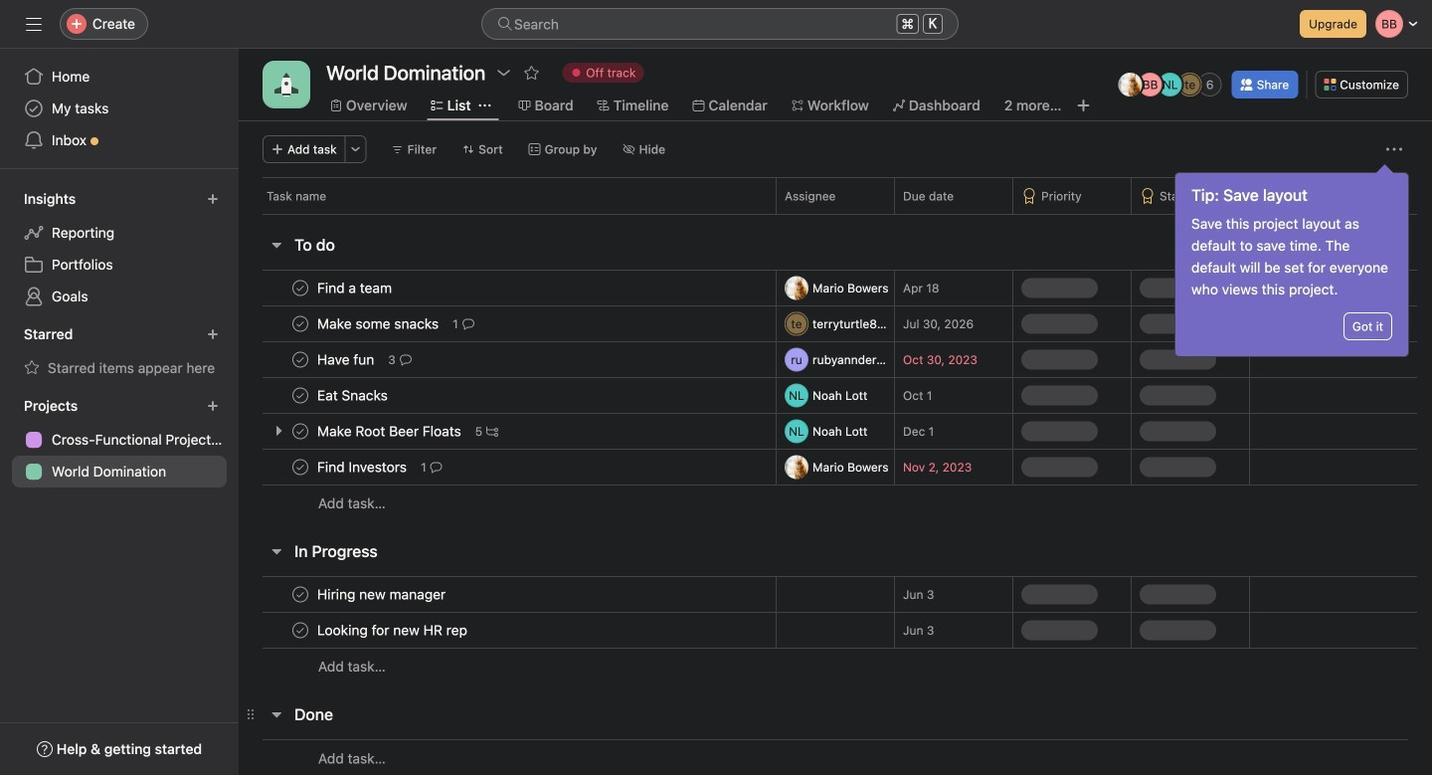 Task type: locate. For each thing, give the bounding box(es) containing it.
1 comment image
[[462, 318, 474, 330], [430, 461, 442, 473]]

task name text field inside the find a team cell
[[313, 278, 398, 298]]

task name text field for mark complete checkbox in find investors cell
[[313, 457, 413, 477]]

Task name text field
[[313, 386, 394, 405]]

mark complete checkbox inside find investors cell
[[289, 455, 312, 479]]

make root beer floats cell
[[239, 413, 776, 450]]

projects element
[[0, 388, 239, 492]]

1 vertical spatial 1 comment image
[[430, 461, 442, 473]]

2 mark complete checkbox from the top
[[289, 384, 312, 407]]

collapse task list for this group image
[[269, 237, 285, 253], [269, 706, 285, 722]]

task name text field inside 'have fun' cell
[[313, 350, 380, 370]]

mark complete image for mark complete option in make root beer floats cell
[[289, 419, 312, 443]]

task name text field inside find investors cell
[[313, 457, 413, 477]]

1 comment image inside make some snacks cell
[[462, 318, 474, 330]]

0 vertical spatial 1 comment image
[[462, 318, 474, 330]]

mark complete image for mark complete option inside the 'have fun' cell
[[289, 348, 312, 372]]

2 mark complete image from the top
[[289, 348, 312, 372]]

5 mark complete image from the top
[[289, 583, 312, 606]]

2 mark complete image from the top
[[289, 384, 312, 407]]

mark complete image for mark complete option inside the the find a team cell
[[289, 276, 312, 300]]

3 task name text field from the top
[[313, 350, 380, 370]]

3 mark complete checkbox from the top
[[289, 419, 312, 443]]

4 task name text field from the top
[[313, 421, 467, 441]]

Mark complete checkbox
[[289, 312, 312, 336], [289, 384, 312, 407], [289, 455, 312, 479], [289, 618, 312, 642]]

1 comment image down make root beer floats cell at the bottom of the page
[[430, 461, 442, 473]]

task name text field inside hiring new manager cell
[[313, 585, 452, 604]]

tooltip
[[1176, 167, 1409, 356]]

mark complete checkbox inside make some snacks cell
[[289, 312, 312, 336]]

0 vertical spatial mark complete image
[[289, 312, 312, 336]]

find a team cell
[[239, 270, 776, 306]]

4 mark complete image from the top
[[289, 455, 312, 479]]

global element
[[0, 49, 239, 168]]

mark complete checkbox inside the find a team cell
[[289, 276, 312, 300]]

Mark complete checkbox
[[289, 276, 312, 300], [289, 348, 312, 372], [289, 419, 312, 443], [289, 583, 312, 606]]

eat snacks cell
[[239, 377, 776, 414]]

None field
[[482, 8, 959, 40]]

1 collapse task list for this group image from the top
[[269, 237, 285, 253]]

expand subtask list for the task make root beer floats image
[[271, 423, 287, 439]]

mark complete image for mark complete checkbox in make some snacks cell
[[289, 312, 312, 336]]

1 task name text field from the top
[[313, 278, 398, 298]]

1 vertical spatial collapse task list for this group image
[[269, 706, 285, 722]]

mark complete image inside make some snacks cell
[[289, 312, 312, 336]]

1 horizontal spatial 1 comment image
[[462, 318, 474, 330]]

0 vertical spatial collapse task list for this group image
[[269, 237, 285, 253]]

7 task name text field from the top
[[313, 620, 474, 640]]

mark complete image inside the eat snacks cell
[[289, 384, 312, 407]]

mark complete image
[[289, 312, 312, 336], [289, 348, 312, 372]]

mark complete checkbox for find investors cell at bottom
[[289, 455, 312, 479]]

mark complete image inside find investors cell
[[289, 455, 312, 479]]

more actions image
[[1387, 141, 1403, 157], [350, 143, 362, 155]]

row
[[239, 177, 1433, 214], [263, 213, 1418, 215], [239, 270, 1433, 306], [239, 305, 1433, 342], [239, 341, 1433, 378], [239, 377, 1433, 414], [239, 413, 1433, 450], [239, 449, 1433, 486], [239, 485, 1433, 521], [239, 576, 1433, 613], [239, 612, 1433, 649], [239, 648, 1433, 685], [239, 739, 1433, 775]]

add to starred image
[[524, 65, 540, 81]]

add tab image
[[1076, 98, 1092, 113]]

4 mark complete checkbox from the top
[[289, 618, 312, 642]]

task name text field for mark complete checkbox in the looking for new hr rep cell
[[313, 620, 474, 640]]

1 vertical spatial mark complete image
[[289, 348, 312, 372]]

mark complete image inside hiring new manager cell
[[289, 583, 312, 606]]

task name text field inside make some snacks cell
[[313, 314, 445, 334]]

mark complete image inside the find a team cell
[[289, 276, 312, 300]]

1 mark complete checkbox from the top
[[289, 276, 312, 300]]

Task name text field
[[313, 278, 398, 298], [313, 314, 445, 334], [313, 350, 380, 370], [313, 421, 467, 441], [313, 457, 413, 477], [313, 585, 452, 604], [313, 620, 474, 640]]

tab actions image
[[479, 99, 491, 111]]

mark complete checkbox inside the eat snacks cell
[[289, 384, 312, 407]]

mark complete image
[[289, 276, 312, 300], [289, 384, 312, 407], [289, 419, 312, 443], [289, 455, 312, 479], [289, 583, 312, 606], [289, 618, 312, 642]]

mark complete checkbox inside looking for new hr rep cell
[[289, 618, 312, 642]]

mark complete checkbox for 'have fun' cell
[[289, 348, 312, 372]]

task name text field inside looking for new hr rep cell
[[313, 620, 474, 640]]

5 task name text field from the top
[[313, 457, 413, 477]]

1 comment image down the find a team cell at the top
[[462, 318, 474, 330]]

1 mark complete image from the top
[[289, 312, 312, 336]]

mark complete checkbox inside 'have fun' cell
[[289, 348, 312, 372]]

task name text field for mark complete option inside the the find a team cell
[[313, 278, 398, 298]]

4 mark complete checkbox from the top
[[289, 583, 312, 606]]

0 horizontal spatial 1 comment image
[[430, 461, 442, 473]]

3 mark complete checkbox from the top
[[289, 455, 312, 479]]

2 collapse task list for this group image from the top
[[269, 706, 285, 722]]

2 mark complete checkbox from the top
[[289, 348, 312, 372]]

6 task name text field from the top
[[313, 585, 452, 604]]

have fun cell
[[239, 341, 776, 378]]

mark complete image inside looking for new hr rep cell
[[289, 618, 312, 642]]

3 mark complete image from the top
[[289, 419, 312, 443]]

2 task name text field from the top
[[313, 314, 445, 334]]

1 mark complete image from the top
[[289, 276, 312, 300]]

mark complete checkbox inside hiring new manager cell
[[289, 583, 312, 606]]

6 mark complete image from the top
[[289, 618, 312, 642]]

1 mark complete checkbox from the top
[[289, 312, 312, 336]]



Task type: vqa. For each thing, say whether or not it's contained in the screenshot.
fourth Mark complete checkbox from the top
yes



Task type: describe. For each thing, give the bounding box(es) containing it.
hide sidebar image
[[26, 16, 42, 32]]

Search tasks, projects, and more text field
[[482, 8, 959, 40]]

task name text field for mark complete checkbox in make some snacks cell
[[313, 314, 445, 334]]

mark complete image for mark complete checkbox in find investors cell
[[289, 455, 312, 479]]

starred element
[[0, 316, 239, 388]]

3 comments image
[[400, 354, 412, 366]]

mark complete checkbox for looking for new hr rep cell
[[289, 618, 312, 642]]

0 horizontal spatial more actions image
[[350, 143, 362, 155]]

mark complete checkbox inside make root beer floats cell
[[289, 419, 312, 443]]

task name text field for mark complete option inside the 'have fun' cell
[[313, 350, 380, 370]]

task name text field for mark complete option inside the hiring new manager cell
[[313, 585, 452, 604]]

1 comment image for mark complete checkbox in find investors cell
[[430, 461, 442, 473]]

new project or portfolio image
[[207, 400, 219, 412]]

collapse task list for this group image
[[269, 543, 285, 559]]

add items to starred image
[[207, 328, 219, 340]]

mark complete image for mark complete checkbox in the looking for new hr rep cell
[[289, 618, 312, 642]]

mark complete checkbox for make some snacks cell
[[289, 312, 312, 336]]

make some snacks cell
[[239, 305, 776, 342]]

rocket image
[[275, 73, 298, 97]]

5 subtasks image
[[487, 425, 499, 437]]

task name text field inside make root beer floats cell
[[313, 421, 467, 441]]

mark complete checkbox for hiring new manager cell
[[289, 583, 312, 606]]

hiring new manager cell
[[239, 576, 776, 613]]

new insights image
[[207, 193, 219, 205]]

mark complete image for mark complete option inside the hiring new manager cell
[[289, 583, 312, 606]]

header in progress tree grid
[[239, 576, 1433, 685]]

1 horizontal spatial more actions image
[[1387, 141, 1403, 157]]

looking for new hr rep cell
[[239, 612, 776, 649]]

mark complete image for mark complete checkbox in the the eat snacks cell
[[289, 384, 312, 407]]

insights element
[[0, 181, 239, 316]]

header to do tree grid
[[239, 270, 1433, 521]]

find investors cell
[[239, 449, 776, 486]]

show options image
[[496, 65, 512, 81]]

mark complete checkbox for the find a team cell at the top
[[289, 276, 312, 300]]

1 comment image for mark complete checkbox in make some snacks cell
[[462, 318, 474, 330]]

mark complete checkbox for the eat snacks cell
[[289, 384, 312, 407]]



